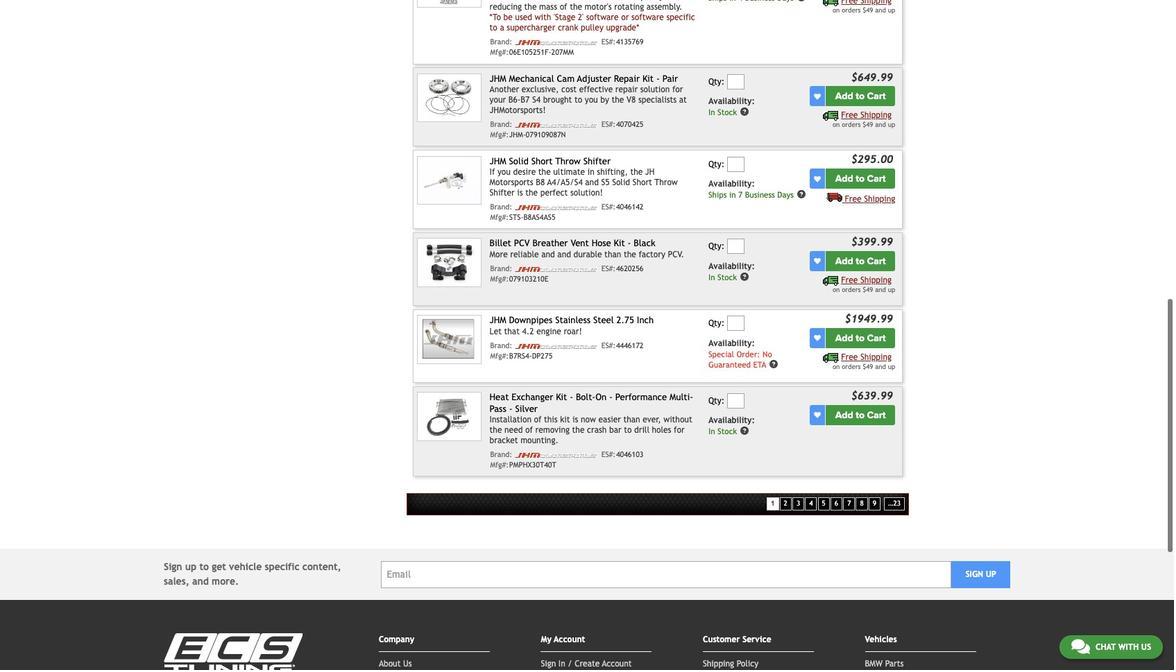 Task type: describe. For each thing, give the bounding box(es) containing it.
06e105251f-
[[509, 48, 552, 56]]

availability: ships in 7 business days
[[709, 179, 794, 200]]

qty: for $1949.99
[[709, 319, 725, 329]]

drill
[[635, 426, 650, 435]]

mfg#: for $639.99
[[490, 461, 509, 469]]

0 horizontal spatial short
[[532, 156, 553, 166]]

4046142
[[616, 203, 644, 211]]

to down $639.99
[[856, 410, 865, 421]]

1 software from the left
[[586, 13, 619, 22]]

get
[[212, 562, 226, 573]]

the down now
[[572, 426, 585, 435]]

b7
[[521, 95, 530, 105]]

need
[[505, 426, 523, 435]]

you inside jhm mechanical cam adjuster repair kit - pair another exclusive, cost effective repair solution for your b6-b7 s4 brought to you by the v8 specialists at jhmotorsports!
[[585, 95, 598, 105]]

billet pcv breather vent hose kit - black link
[[490, 238, 656, 249]]

add to wish list image for $639.99
[[814, 412, 821, 419]]

1 orders from the top
[[842, 6, 861, 14]]

pass
[[490, 404, 507, 414]]

kit for $649.99
[[643, 73, 654, 84]]

jhm for $649.99
[[490, 73, 507, 84]]

cart for $399.99
[[868, 255, 886, 267]]

jhm mechanical cam adjuster repair kit - pair another exclusive, cost effective repair solution for your b6-b7 s4 brought to you by the v8 specialists at jhmotorsports!
[[490, 73, 687, 115]]

cart for $639.99
[[868, 410, 886, 421]]

sign for sign up to get vehicle specific content, sales, and more.
[[164, 562, 182, 573]]

es#: 4046142 mfg#: sts-b8as4as5
[[490, 203, 644, 221]]

a
[[500, 23, 505, 33]]

guaranteed
[[709, 360, 751, 370]]

3
[[797, 500, 801, 508]]

dp275
[[532, 352, 553, 360]]

and down breather on the top left of page
[[542, 250, 555, 259]]

pulley
[[581, 23, 604, 33]]

$295.00
[[852, 153, 894, 166]]

in inside the jhm solid short throw shifter if you desire the ultimate in shifting, the jh motorsports b8 a4/a5/s4 and s5 solid short throw shifter is the perfect solution!
[[588, 167, 595, 177]]

billet
[[490, 238, 511, 249]]

heat exchanger kit - bolt-on - performance multi- pass - silver link
[[490, 393, 694, 414]]

vent
[[571, 238, 589, 249]]

0 horizontal spatial account
[[554, 635, 585, 645]]

reliable
[[511, 250, 539, 259]]

to inside jhm mechanical cam adjuster repair kit - pair another exclusive, cost effective repair solution for your b6-b7 s4 brought to you by the v8 specialists at jhmotorsports!
[[575, 95, 583, 105]]

brand: for $639.99
[[490, 451, 513, 459]]

downpipes
[[509, 315, 553, 326]]

kit for $399.99
[[614, 238, 625, 249]]

1 horizontal spatial solid
[[612, 178, 630, 187]]

mechanical
[[509, 73, 554, 84]]

1
[[771, 500, 775, 508]]

without
[[664, 415, 693, 425]]

desire
[[513, 167, 536, 177]]

079103210e
[[509, 275, 549, 283]]

Email email field
[[381, 561, 952, 588]]

customer service
[[703, 635, 772, 645]]

to up free shipping
[[856, 173, 865, 185]]

jh motorsports  - corporate logo image for $649.99
[[515, 122, 598, 128]]

question sign image for $639.99
[[740, 426, 750, 436]]

shipping down customer
[[703, 660, 735, 669]]

cost
[[562, 85, 577, 94]]

to inside sign up to get vehicle specific content, sales, and more.
[[200, 562, 209, 573]]

8 link
[[856, 498, 868, 511]]

a4/a5/s4
[[547, 178, 583, 187]]

es#4620256 - 079103210e - billet pcv breather vent hose kit - black - more reliable and and durable than the factory pcv. - jh motorsports  - audi image
[[417, 238, 482, 287]]

and inside the jhm solid short throw shifter if you desire the ultimate in shifting, the jh motorsports b8 a4/a5/s4 and s5 solid short throw shifter is the perfect solution!
[[585, 178, 599, 187]]

brought
[[543, 95, 572, 105]]

sts-
[[509, 213, 524, 221]]

free shipping on orders $49 and up for $1949.99
[[833, 353, 896, 371]]

solution!
[[571, 188, 603, 198]]

es#4046142 - sts-b8as4as5 - jhm solid short throw shifter  - if you desire the ultimate in shifting, the jh motorsports b8 a4/a5/s4 and s5 solid short throw shifter is the perfect solution! - jh motorsports  - audi image
[[417, 156, 482, 205]]

b7rs4-
[[509, 352, 532, 360]]

factory
[[639, 250, 666, 259]]

mfg#: for $649.99
[[490, 131, 509, 139]]

by
[[601, 95, 609, 105]]

no
[[763, 350, 772, 359]]

6 link
[[831, 498, 843, 511]]

1 vertical spatial throw
[[655, 178, 678, 187]]

add for $1949.99
[[836, 332, 854, 344]]

my
[[541, 635, 552, 645]]

to down $1949.99
[[856, 332, 865, 344]]

and up $639.99
[[876, 363, 886, 371]]

$1949.99
[[845, 313, 894, 325]]

question sign image for $649.99
[[740, 107, 750, 117]]

7 link
[[844, 498, 856, 511]]

es#: for $399.99
[[602, 264, 616, 273]]

chat
[[1096, 643, 1116, 653]]

$649.99
[[852, 71, 894, 83]]

shipping down $295.00
[[864, 194, 896, 204]]

'stage
[[554, 13, 576, 22]]

cart for $1949.99
[[868, 332, 886, 344]]

hose
[[592, 238, 611, 249]]

ultimate
[[554, 167, 585, 177]]

free shipping on orders $49 and up for $649.99
[[833, 111, 896, 129]]

to inside *to be used with 'stage 2' software or software specific to a supercharger crank pulley upgrade*
[[490, 23, 498, 33]]

2 software from the left
[[632, 13, 664, 22]]

sign up button
[[952, 561, 1011, 588]]

qty: for $649.99
[[709, 77, 725, 87]]

bmw
[[865, 660, 883, 669]]

up inside sign up to get vehicle specific content, sales, and more.
[[185, 562, 197, 573]]

more.
[[212, 576, 239, 587]]

v8
[[627, 95, 636, 105]]

you inside the jhm solid short throw shifter if you desire the ultimate in shifting, the jh motorsports b8 a4/a5/s4 and s5 solid short throw shifter is the perfect solution!
[[498, 167, 511, 177]]

about us
[[379, 660, 412, 669]]

2.75
[[617, 315, 634, 326]]

chat with us
[[1096, 643, 1152, 653]]

…23
[[889, 500, 901, 508]]

free down $295.00
[[845, 194, 862, 204]]

sign for sign in / create account
[[541, 660, 556, 669]]

jh motorsports  - corporate logo image for $295.00
[[515, 205, 598, 210]]

supercharger
[[507, 23, 556, 33]]

brand: for $399.99
[[490, 264, 513, 273]]

0 horizontal spatial of
[[526, 426, 533, 435]]

4446172
[[616, 341, 644, 350]]

durable
[[574, 250, 602, 259]]

4 link
[[805, 498, 817, 511]]

es#: for $1949.99
[[602, 341, 616, 350]]

about us link
[[379, 660, 412, 669]]

es#: for $639.99
[[602, 451, 616, 459]]

availability: in stock for $649.99
[[709, 97, 755, 117]]

to inside heat exchanger kit - bolt-on - performance multi- pass - silver installation of this kit is now easier than ever, without the need of removing the crash bar to drill holes for bracket mounting.
[[624, 426, 632, 435]]

1 brand: from the top
[[490, 38, 513, 46]]

- for $639.99
[[610, 393, 613, 403]]

repair
[[614, 73, 640, 84]]

comments image
[[1072, 639, 1091, 655]]

6
[[835, 500, 839, 508]]

1 free shipping image from the top
[[823, 0, 839, 6]]

free for $1949.99
[[842, 353, 858, 362]]

engine
[[537, 327, 562, 337]]

on
[[596, 393, 607, 403]]

question sign image for $399.99
[[740, 272, 750, 282]]

8
[[860, 500, 864, 508]]

2 link
[[780, 498, 792, 511]]

brand: for $649.99
[[490, 120, 513, 128]]

es#4070425 - jhm-079109087n - jhm mechanical cam adjuster repair kit - pair - another exclusive, cost effective repair solution for your b6-b7 s4 brought to you by the v8 specialists at jhmotorsports! - jh motorsports  - audi image
[[417, 73, 482, 122]]

create
[[575, 660, 600, 669]]

another
[[490, 85, 519, 94]]

jh motorsports  - corporate logo image for $399.99
[[515, 266, 598, 272]]

es#: for $295.00
[[602, 203, 616, 211]]

to down the $649.99
[[856, 90, 865, 102]]

add to wish list image for $295.00
[[814, 175, 821, 182]]

- left the bolt-
[[570, 393, 573, 403]]

on for $399.99
[[833, 286, 840, 294]]

for inside heat exchanger kit - bolt-on - performance multi- pass - silver installation of this kit is now easier than ever, without the need of removing the crash bar to drill holes for bracket mounting.
[[674, 426, 685, 435]]

pair
[[663, 73, 678, 84]]

mfg#: inside es#: 4135769 mfg#: 06e105251f-207mm
[[490, 48, 509, 56]]

in inside availability: ships in 7 business days
[[730, 190, 736, 200]]

exclusive,
[[522, 85, 559, 94]]

es#4135769 - 06e105251f-207mm - jhm hd overdrive lightweight supercharger crank pulley (207mm) - eliminates the problematic two-piece design and rubber isolator found in the stock crank pulley while reducing the mass of the motor's rotating assembly. - jh motorsports  - audi volkswagen porsche image
[[417, 0, 482, 8]]

your
[[490, 95, 506, 105]]

sales,
[[164, 576, 189, 587]]

the down b8
[[526, 188, 538, 198]]

and up the $649.99
[[876, 6, 886, 14]]

with inside *to be used with 'stage 2' software or software specific to a supercharger crank pulley upgrade*
[[535, 13, 551, 22]]

add to cart for $649.99
[[836, 90, 886, 102]]

0 vertical spatial solid
[[509, 156, 529, 166]]

bar
[[610, 426, 622, 435]]

business
[[745, 190, 775, 200]]

mfg#: for $1949.99
[[490, 352, 509, 360]]

performance
[[616, 393, 667, 403]]

079109087n
[[526, 131, 566, 139]]

1 on from the top
[[833, 6, 840, 14]]

this
[[544, 415, 558, 425]]

ever,
[[643, 415, 661, 425]]

$49 for $649.99
[[863, 121, 874, 129]]

on for $1949.99
[[833, 363, 840, 371]]

availability: in stock for $399.99
[[709, 262, 755, 282]]

brand: for $295.00
[[490, 203, 513, 211]]

es#4046103 - pmphx30t40t - heat exchanger kit - bolt-on - performance multi-pass - silver - installation of this kit is now easier than ever, without the need of removing the crash bar to drill holes for bracket mounting. - jh motorsports  - audi image
[[417, 393, 482, 442]]

0 vertical spatial us
[[1142, 643, 1152, 653]]

the up b8
[[539, 167, 551, 177]]

or
[[621, 13, 629, 22]]

4135769
[[616, 38, 644, 46]]

add for $399.99
[[836, 255, 854, 267]]

specific inside sign up to get vehicle specific content, sales, and more.
[[265, 562, 300, 573]]

add to cart button for $399.99
[[826, 251, 896, 271]]

for inside jhm mechanical cam adjuster repair kit - pair another exclusive, cost effective repair solution for your b6-b7 s4 brought to you by the v8 specialists at jhmotorsports!
[[673, 85, 683, 94]]

special
[[709, 350, 735, 359]]

the up the bracket
[[490, 426, 502, 435]]

free shipping image for $399.99
[[823, 276, 839, 286]]

1 link
[[767, 498, 779, 511]]

company
[[379, 635, 415, 645]]

es#4446172 - b7rs4-dp275 - jhm downpipes stainless steel 2.75 inch - let that 4.2 engine roar! - jh motorsports  - audi image
[[417, 315, 482, 365]]

0 vertical spatial throw
[[556, 156, 581, 166]]



Task type: locate. For each thing, give the bounding box(es) containing it.
free shipping image
[[823, 0, 839, 6], [823, 111, 839, 121]]

1 mfg#: from the top
[[490, 48, 509, 56]]

specific inside *to be used with 'stage 2' software or software specific to a supercharger crank pulley upgrade*
[[667, 13, 695, 22]]

- left black
[[628, 238, 631, 249]]

b8
[[536, 178, 545, 187]]

free shipping image for $1949.99
[[823, 353, 839, 363]]

b6-
[[509, 95, 521, 105]]

pcv.
[[668, 250, 685, 259]]

es#: left the 4046103
[[602, 451, 616, 459]]

than inside heat exchanger kit - bolt-on - performance multi- pass - silver installation of this kit is now easier than ever, without the need of removing the crash bar to drill holes for bracket mounting.
[[624, 415, 641, 425]]

3 jhm from the top
[[490, 315, 507, 326]]

bracket
[[490, 436, 518, 446]]

is inside heat exchanger kit - bolt-on - performance multi- pass - silver installation of this kit is now easier than ever, without the need of removing the crash bar to drill holes for bracket mounting.
[[573, 415, 579, 425]]

shifting,
[[597, 167, 628, 177]]

2 vertical spatial jhm
[[490, 315, 507, 326]]

add to wish list image for $1949.99
[[814, 335, 821, 342]]

inch
[[637, 315, 654, 326]]

vehicles
[[865, 635, 897, 645]]

s5
[[602, 178, 610, 187]]

1 stock from the top
[[718, 107, 737, 117]]

you down effective
[[585, 95, 598, 105]]

short down jh
[[633, 178, 652, 187]]

0 vertical spatial is
[[517, 188, 523, 198]]

jhm up another on the left top of the page
[[490, 73, 507, 84]]

is inside the jhm solid short throw shifter if you desire the ultimate in shifting, the jh motorsports b8 a4/a5/s4 and s5 solid short throw shifter is the perfect solution!
[[517, 188, 523, 198]]

add for $649.99
[[836, 90, 854, 102]]

used
[[515, 13, 532, 22]]

s4
[[532, 95, 541, 105]]

- inside billet pcv breather vent hose kit - black more reliable and and durable than the factory pcv.
[[628, 238, 631, 249]]

None text field
[[727, 157, 745, 172], [727, 239, 745, 254], [727, 157, 745, 172], [727, 239, 745, 254]]

3 add to cart from the top
[[836, 255, 886, 267]]

2 horizontal spatial sign
[[966, 570, 984, 580]]

$49 for $399.99
[[863, 286, 874, 294]]

2 jh motorsports  - corporate logo image from the top
[[515, 122, 598, 128]]

qty: right multi-
[[709, 396, 725, 406]]

sign in / create account
[[541, 660, 632, 669]]

4 add from the top
[[836, 332, 854, 344]]

1 add from the top
[[836, 90, 854, 102]]

sign inside sign up to get vehicle specific content, sales, and more.
[[164, 562, 182, 573]]

0 horizontal spatial solid
[[509, 156, 529, 166]]

easier
[[599, 415, 621, 425]]

0 vertical spatial availability: in stock
[[709, 97, 755, 117]]

add to wish list image
[[814, 175, 821, 182], [814, 258, 821, 265], [814, 412, 821, 419]]

2 add to wish list image from the top
[[814, 335, 821, 342]]

kit
[[560, 415, 570, 425]]

4 es#: from the top
[[602, 264, 616, 273]]

add to wish list image
[[814, 93, 821, 100], [814, 335, 821, 342]]

0 horizontal spatial with
[[535, 13, 551, 22]]

content,
[[303, 562, 341, 573]]

0 vertical spatial shifter
[[584, 156, 611, 166]]

availability: for $639.99
[[709, 416, 755, 426]]

1 horizontal spatial than
[[624, 415, 641, 425]]

5 availability: from the top
[[709, 416, 755, 426]]

breather
[[533, 238, 568, 249]]

$639.99
[[852, 390, 894, 402]]

0 horizontal spatial specific
[[265, 562, 300, 573]]

2 vertical spatial free shipping image
[[823, 353, 839, 363]]

1 vertical spatial add to wish list image
[[814, 258, 821, 265]]

add to cart button down the '$399.99'
[[826, 251, 896, 271]]

mfg#: inside es#: 4620256 mfg#: 079103210e
[[490, 275, 509, 283]]

kit up solution
[[643, 73, 654, 84]]

1 free shipping on orders $49 and up from the top
[[833, 111, 896, 129]]

1 horizontal spatial you
[[585, 95, 598, 105]]

solid
[[509, 156, 529, 166], [612, 178, 630, 187]]

jhm up let
[[490, 315, 507, 326]]

stock for $399.99
[[718, 272, 737, 282]]

add to cart for $1949.99
[[836, 332, 886, 344]]

sign inside button
[[966, 570, 984, 580]]

jhm inside jhm downpipes stainless steel 2.75 inch let that 4.2 engine roar!
[[490, 315, 507, 326]]

2 add from the top
[[836, 173, 854, 185]]

1 es#: from the top
[[602, 38, 616, 46]]

add to cart for $639.99
[[836, 410, 886, 421]]

1 availability: from the top
[[709, 97, 755, 106]]

perfect
[[541, 188, 568, 198]]

to left a
[[490, 23, 498, 33]]

brand: up sts-
[[490, 203, 513, 211]]

the left jh
[[631, 167, 643, 177]]

1 vertical spatial you
[[498, 167, 511, 177]]

the inside jhm mechanical cam adjuster repair kit - pair another exclusive, cost effective repair solution for your b6-b7 s4 brought to you by the v8 specialists at jhmotorsports!
[[612, 95, 624, 105]]

0 vertical spatial for
[[673, 85, 683, 94]]

free for $649.99
[[842, 111, 858, 120]]

bolt-
[[576, 393, 596, 403]]

- up installation
[[509, 404, 513, 414]]

5 add from the top
[[836, 410, 854, 421]]

0 vertical spatial free shipping on orders $49 and up
[[833, 111, 896, 129]]

0 vertical spatial than
[[605, 250, 622, 259]]

jhm downpipes stainless steel 2.75 inch link
[[490, 315, 654, 326]]

0 vertical spatial in
[[588, 167, 595, 177]]

shipping up $639.99
[[861, 353, 892, 362]]

1 vertical spatial account
[[602, 660, 632, 669]]

2 vertical spatial availability: in stock
[[709, 416, 755, 436]]

es#: inside es#: 4620256 mfg#: 079103210e
[[602, 264, 616, 273]]

the right by
[[612, 95, 624, 105]]

jh motorsports  - corporate logo image
[[515, 40, 598, 45], [515, 122, 598, 128], [515, 205, 598, 210], [515, 266, 598, 272], [515, 343, 598, 349], [515, 453, 598, 458]]

to down cost
[[575, 95, 583, 105]]

2 horizontal spatial kit
[[643, 73, 654, 84]]

1 vertical spatial in
[[730, 190, 736, 200]]

and inside sign up to get vehicle specific content, sales, and more.
[[192, 576, 209, 587]]

in for $649.99
[[709, 107, 715, 117]]

jhm up if
[[490, 156, 507, 166]]

free shipping on orders $49 and up up $639.99
[[833, 353, 896, 371]]

and right sales, on the left bottom
[[192, 576, 209, 587]]

qty: right pcv. at the top right of the page
[[709, 242, 725, 252]]

1 horizontal spatial throw
[[655, 178, 678, 187]]

3 on from the top
[[833, 286, 840, 294]]

availability:
[[709, 97, 755, 106], [709, 179, 755, 189], [709, 262, 755, 271], [709, 339, 755, 348], [709, 416, 755, 426]]

1 horizontal spatial short
[[633, 178, 652, 187]]

jhm mechanical cam adjuster repair kit - pair link
[[490, 73, 678, 84]]

free for $399.99
[[842, 276, 858, 285]]

and up $1949.99
[[876, 286, 886, 294]]

jh motorsports  - corporate logo image down engine
[[515, 343, 598, 349]]

short
[[532, 156, 553, 166], [633, 178, 652, 187]]

about
[[379, 660, 401, 669]]

orders for $1949.99
[[842, 363, 861, 371]]

add for $639.99
[[836, 410, 854, 421]]

0 horizontal spatial software
[[586, 13, 619, 22]]

jh motorsports  - corporate logo image down mounting.
[[515, 453, 598, 458]]

on orders $49 and up
[[833, 6, 896, 14]]

add to cart button for $1949.99
[[826, 328, 896, 348]]

qty: right pair at the top of page
[[709, 77, 725, 87]]

4 qty: from the top
[[709, 319, 725, 329]]

3 link
[[793, 498, 805, 511]]

heat
[[490, 393, 509, 403]]

1 horizontal spatial is
[[573, 415, 579, 425]]

add to cart down the $649.99
[[836, 90, 886, 102]]

stock for $649.99
[[718, 107, 737, 117]]

availability: inside availability: special order: no guaranteed eta
[[709, 339, 755, 348]]

1 horizontal spatial shifter
[[584, 156, 611, 166]]

0 vertical spatial question sign image
[[740, 107, 750, 117]]

1 vertical spatial stock
[[718, 272, 737, 282]]

0 vertical spatial account
[[554, 635, 585, 645]]

- inside jhm mechanical cam adjuster repair kit - pair another exclusive, cost effective repair solution for your b6-b7 s4 brought to you by the v8 specialists at jhmotorsports!
[[657, 73, 660, 84]]

3 qty: from the top
[[709, 242, 725, 252]]

add for $295.00
[[836, 173, 854, 185]]

and down billet pcv breather vent hose kit - black link
[[558, 250, 571, 259]]

add to wish list image for $649.99
[[814, 93, 821, 100]]

4 cart from the top
[[868, 332, 886, 344]]

kit inside heat exchanger kit - bolt-on - performance multi- pass - silver installation of this kit is now easier than ever, without the need of removing the crash bar to drill holes for bracket mounting.
[[556, 393, 567, 403]]

5 add to cart button from the top
[[826, 405, 896, 426]]

jh
[[646, 167, 655, 177]]

software right or
[[632, 13, 664, 22]]

of up mounting.
[[526, 426, 533, 435]]

6 jh motorsports  - corporate logo image from the top
[[515, 453, 598, 458]]

shipping for $399.99
[[861, 276, 892, 285]]

4 $49 from the top
[[863, 363, 874, 371]]

1 vertical spatial for
[[674, 426, 685, 435]]

than down hose in the right of the page
[[605, 250, 622, 259]]

4 add to cart button from the top
[[826, 328, 896, 348]]

es#: left 4620256
[[602, 264, 616, 273]]

qty: for $295.00
[[709, 159, 725, 169]]

2 vertical spatial question sign image
[[769, 360, 779, 369]]

$49 for $1949.99
[[863, 363, 874, 371]]

you right if
[[498, 167, 511, 177]]

mfg#: down the bracket
[[490, 461, 509, 469]]

in up solution! on the top of the page
[[588, 167, 595, 177]]

2 on from the top
[[833, 121, 840, 129]]

3 jh motorsports  - corporate logo image from the top
[[515, 205, 598, 210]]

that
[[504, 327, 520, 337]]

1 vertical spatial than
[[624, 415, 641, 425]]

kit right hose in the right of the page
[[614, 238, 625, 249]]

5 mfg#: from the top
[[490, 352, 509, 360]]

in for $399.99
[[709, 272, 715, 282]]

1 vertical spatial free shipping image
[[823, 276, 839, 286]]

brand: down more
[[490, 264, 513, 273]]

parts
[[886, 660, 904, 669]]

1 add to cart button from the top
[[826, 86, 896, 106]]

and
[[876, 6, 886, 14], [876, 121, 886, 129], [585, 178, 599, 187], [542, 250, 555, 259], [558, 250, 571, 259], [876, 286, 886, 294], [876, 363, 886, 371], [192, 576, 209, 587]]

2 add to cart from the top
[[836, 173, 886, 185]]

shifter up shifting,
[[584, 156, 611, 166]]

9 link
[[869, 498, 881, 511]]

4 brand: from the top
[[490, 264, 513, 273]]

3 mfg#: from the top
[[490, 213, 509, 221]]

1 horizontal spatial sign
[[541, 660, 556, 669]]

es#: down the upgrade*
[[602, 38, 616, 46]]

add to cart for $399.99
[[836, 255, 886, 267]]

stock for $639.99
[[718, 427, 737, 436]]

2 es#: from the top
[[602, 120, 616, 128]]

1 horizontal spatial in
[[730, 190, 736, 200]]

free shipping on orders $49 and up up $295.00
[[833, 111, 896, 129]]

add down $1949.99
[[836, 332, 854, 344]]

7
[[739, 190, 743, 200], [848, 500, 851, 508]]

orders for $399.99
[[842, 286, 861, 294]]

0 horizontal spatial us
[[403, 660, 412, 669]]

1 add to wish list image from the top
[[814, 93, 821, 100]]

es#: inside es#: 4046142 mfg#: sts-b8as4as5
[[602, 203, 616, 211]]

1 vertical spatial us
[[403, 660, 412, 669]]

1 availability: in stock from the top
[[709, 97, 755, 117]]

software up pulley
[[586, 13, 619, 22]]

solid up desire
[[509, 156, 529, 166]]

1 $49 from the top
[[863, 6, 874, 14]]

1 vertical spatial solid
[[612, 178, 630, 187]]

2 vertical spatial kit
[[556, 393, 567, 403]]

es#: left 4446172
[[602, 341, 616, 350]]

add to cart button down $639.99
[[826, 405, 896, 426]]

$49 up $1949.99
[[863, 286, 874, 294]]

in right ships at the top right of the page
[[730, 190, 736, 200]]

qty: for $639.99
[[709, 396, 725, 406]]

brand: for $1949.99
[[490, 341, 513, 350]]

on for $649.99
[[833, 121, 840, 129]]

3 availability: from the top
[[709, 262, 755, 271]]

customer
[[703, 635, 740, 645]]

3 free shipping on orders $49 and up from the top
[[833, 353, 896, 371]]

and up $295.00
[[876, 121, 886, 129]]

2 $49 from the top
[[863, 121, 874, 129]]

6 es#: from the top
[[602, 451, 616, 459]]

kit
[[643, 73, 654, 84], [614, 238, 625, 249], [556, 393, 567, 403]]

3 add to cart button from the top
[[826, 251, 896, 271]]

1 vertical spatial jhm
[[490, 156, 507, 166]]

1 cart from the top
[[868, 90, 886, 102]]

silver
[[515, 404, 538, 414]]

add up free shipping
[[836, 173, 854, 185]]

$49 up $295.00
[[863, 121, 874, 129]]

policy
[[737, 660, 759, 669]]

es#: inside es#: 4446172 mfg#: b7rs4-dp275
[[602, 341, 616, 350]]

0 horizontal spatial in
[[588, 167, 595, 177]]

/
[[568, 660, 573, 669]]

add to cart button for $639.99
[[826, 405, 896, 426]]

1 vertical spatial 7
[[848, 500, 851, 508]]

to left get
[[200, 562, 209, 573]]

specialists
[[639, 95, 677, 105]]

0 horizontal spatial is
[[517, 188, 523, 198]]

1 horizontal spatial specific
[[667, 13, 695, 22]]

$399.99
[[852, 236, 894, 248]]

add to cart button down $1949.99
[[826, 328, 896, 348]]

4
[[810, 500, 813, 508]]

mfg#: left sts-
[[490, 213, 509, 221]]

mfg#: inside es#: 4446172 mfg#: b7rs4-dp275
[[490, 352, 509, 360]]

5 brand: from the top
[[490, 341, 513, 350]]

2 vertical spatial add to wish list image
[[814, 412, 821, 419]]

effective
[[579, 85, 613, 94]]

bmw parts link
[[865, 660, 904, 669]]

- up solution
[[657, 73, 660, 84]]

1 add to cart from the top
[[836, 90, 886, 102]]

add to cart button for $295.00
[[826, 169, 896, 189]]

2 vertical spatial question sign image
[[740, 426, 750, 436]]

6 mfg#: from the top
[[490, 461, 509, 469]]

1 vertical spatial with
[[1119, 643, 1139, 653]]

1 vertical spatial short
[[633, 178, 652, 187]]

jh motorsports  - corporate logo image for $1949.99
[[515, 343, 598, 349]]

0 vertical spatial question sign image
[[797, 0, 806, 2]]

1 vertical spatial free shipping image
[[823, 111, 839, 121]]

1 vertical spatial kit
[[614, 238, 625, 249]]

mfg#: down a
[[490, 48, 509, 56]]

for down the 'without'
[[674, 426, 685, 435]]

3 orders from the top
[[842, 286, 861, 294]]

0 horizontal spatial question sign image
[[740, 272, 750, 282]]

0 horizontal spatial throw
[[556, 156, 581, 166]]

the inside billet pcv breather vent hose kit - black more reliable and and durable than the factory pcv.
[[624, 250, 636, 259]]

0 vertical spatial specific
[[667, 13, 695, 22]]

4 add to cart from the top
[[836, 332, 886, 344]]

0 vertical spatial add to wish list image
[[814, 175, 821, 182]]

to
[[490, 23, 498, 33], [856, 90, 865, 102], [575, 95, 583, 105], [856, 173, 865, 185], [856, 255, 865, 267], [856, 332, 865, 344], [856, 410, 865, 421], [624, 426, 632, 435], [200, 562, 209, 573]]

es#: for $649.99
[[602, 120, 616, 128]]

0 vertical spatial 7
[[739, 190, 743, 200]]

0 vertical spatial kit
[[643, 73, 654, 84]]

- right on
[[610, 393, 613, 403]]

6 brand: from the top
[[490, 451, 513, 459]]

availability: for $649.99
[[709, 97, 755, 106]]

mfg#: inside es#: 4070425 mfg#: jhm-079109087n
[[490, 131, 509, 139]]

es#: 4446172 mfg#: b7rs4-dp275
[[490, 341, 644, 360]]

mfg#: left jhm- on the left
[[490, 131, 509, 139]]

$49 up the $649.99
[[863, 6, 874, 14]]

3 add from the top
[[836, 255, 854, 267]]

es#: 4135769 mfg#: 06e105251f-207mm
[[490, 38, 644, 56]]

9
[[873, 500, 877, 508]]

jhm for $1949.99
[[490, 315, 507, 326]]

you
[[585, 95, 598, 105], [498, 167, 511, 177]]

question sign image
[[797, 0, 806, 2], [740, 272, 750, 282], [769, 360, 779, 369]]

4 availability: from the top
[[709, 339, 755, 348]]

shipping for $1949.99
[[861, 353, 892, 362]]

shifter down motorsports
[[490, 188, 515, 198]]

removing
[[536, 426, 570, 435]]

free down the $649.99
[[842, 111, 858, 120]]

jh motorsports  - corporate logo image for $639.99
[[515, 453, 598, 458]]

0 vertical spatial you
[[585, 95, 598, 105]]

0 horizontal spatial sign
[[164, 562, 182, 573]]

kit inside billet pcv breather vent hose kit - black more reliable and and durable than the factory pcv.
[[614, 238, 625, 249]]

es#: inside es#: 4135769 mfg#: 06e105251f-207mm
[[602, 38, 616, 46]]

4 mfg#: from the top
[[490, 275, 509, 283]]

mfg#: for $295.00
[[490, 213, 509, 221]]

4 on from the top
[[833, 363, 840, 371]]

shipping policy link
[[703, 660, 759, 669]]

mfg#: inside es#: 4046142 mfg#: sts-b8as4as5
[[490, 213, 509, 221]]

2 add to wish list image from the top
[[814, 258, 821, 265]]

1 vertical spatial add to wish list image
[[814, 335, 821, 342]]

3 es#: from the top
[[602, 203, 616, 211]]

1 vertical spatial question sign image
[[740, 272, 750, 282]]

1 horizontal spatial kit
[[614, 238, 625, 249]]

jhmotorsports!
[[490, 106, 546, 115]]

for up at
[[673, 85, 683, 94]]

7 inside availability: ships in 7 business days
[[739, 190, 743, 200]]

5 qty: from the top
[[709, 396, 725, 406]]

shipping
[[861, 111, 892, 120], [864, 194, 896, 204], [861, 276, 892, 285], [861, 353, 892, 362], [703, 660, 735, 669]]

*to
[[490, 13, 501, 22]]

sign
[[164, 562, 182, 573], [966, 570, 984, 580], [541, 660, 556, 669]]

with up the "supercharger"
[[535, 13, 551, 22]]

5 jh motorsports  - corporate logo image from the top
[[515, 343, 598, 349]]

5 add to cart from the top
[[836, 410, 886, 421]]

$49 up $639.99
[[863, 363, 874, 371]]

2 add to cart button from the top
[[826, 169, 896, 189]]

kit inside jhm mechanical cam adjuster repair kit - pair another exclusive, cost effective repair solution for your b6-b7 s4 brought to you by the v8 specialists at jhmotorsports!
[[643, 73, 654, 84]]

upgrade*
[[606, 23, 640, 33]]

1 horizontal spatial of
[[534, 415, 542, 425]]

1 horizontal spatial software
[[632, 13, 664, 22]]

2 free shipping on orders $49 and up from the top
[[833, 276, 896, 294]]

es#: inside es#: 4046103 mfg#: pmphx30t40t
[[602, 451, 616, 459]]

jh motorsports  - corporate logo image down breather on the top left of page
[[515, 266, 598, 272]]

availability: for $1949.99
[[709, 339, 755, 348]]

free shipping on orders $49 and up for $399.99
[[833, 276, 896, 294]]

shipping down the $649.99
[[861, 111, 892, 120]]

in
[[709, 107, 715, 117], [709, 272, 715, 282], [709, 427, 715, 436], [559, 660, 566, 669]]

mfg#: left b7rs4-
[[490, 352, 509, 360]]

0 vertical spatial with
[[535, 13, 551, 22]]

sign up
[[966, 570, 997, 580]]

0 vertical spatial short
[[532, 156, 553, 166]]

availability: inside availability: ships in 7 business days
[[709, 179, 755, 189]]

jhm solid short throw shifter if you desire the ultimate in shifting, the jh motorsports b8 a4/a5/s4 and s5 solid short throw shifter is the perfect solution!
[[490, 156, 678, 198]]

5 cart from the top
[[868, 410, 886, 421]]

2 vertical spatial stock
[[718, 427, 737, 436]]

jh motorsports  - corporate logo image up 207mm
[[515, 40, 598, 45]]

2 brand: from the top
[[490, 120, 513, 128]]

es#: left 4070425
[[602, 120, 616, 128]]

1 jhm from the top
[[490, 73, 507, 84]]

0 vertical spatial jhm
[[490, 73, 507, 84]]

than inside billet pcv breather vent hose kit - black more reliable and and durable than the factory pcv.
[[605, 250, 622, 259]]

question sign image
[[740, 107, 750, 117], [797, 190, 806, 199], [740, 426, 750, 436]]

ecs tuning image
[[164, 634, 303, 671]]

es#: 4620256 mfg#: 079103210e
[[490, 264, 644, 283]]

availability: for $295.00
[[709, 179, 755, 189]]

mfg#: for $399.99
[[490, 275, 509, 283]]

throw up ultimate
[[556, 156, 581, 166]]

None text field
[[727, 74, 745, 89], [727, 316, 745, 331], [727, 393, 745, 409], [727, 74, 745, 89], [727, 316, 745, 331], [727, 393, 745, 409]]

add to cart button up free shipping
[[826, 169, 896, 189]]

service
[[743, 635, 772, 645]]

up inside button
[[986, 570, 997, 580]]

2 availability: from the top
[[709, 179, 755, 189]]

steel
[[594, 315, 614, 326]]

sign for sign up
[[966, 570, 984, 580]]

add to cart down $1949.99
[[836, 332, 886, 344]]

0 vertical spatial add to wish list image
[[814, 93, 821, 100]]

add to cart down $639.99
[[836, 410, 886, 421]]

add to cart for $295.00
[[836, 173, 886, 185]]

3 stock from the top
[[718, 427, 737, 436]]

1 horizontal spatial with
[[1119, 643, 1139, 653]]

0 horizontal spatial you
[[498, 167, 511, 177]]

1 add to wish list image from the top
[[814, 175, 821, 182]]

2 mfg#: from the top
[[490, 131, 509, 139]]

0 vertical spatial free shipping image
[[827, 192, 843, 202]]

bmw parts
[[865, 660, 904, 669]]

1 horizontal spatial question sign image
[[769, 360, 779, 369]]

shipping down the '$399.99'
[[861, 276, 892, 285]]

5 es#: from the top
[[602, 341, 616, 350]]

sign up to get vehicle specific content, sales, and more.
[[164, 562, 341, 587]]

1 vertical spatial of
[[526, 426, 533, 435]]

is right kit in the bottom of the page
[[573, 415, 579, 425]]

0 horizontal spatial than
[[605, 250, 622, 259]]

jhm
[[490, 73, 507, 84], [490, 156, 507, 166], [490, 315, 507, 326]]

jhm inside the jhm solid short throw shifter if you desire the ultimate in shifting, the jh motorsports b8 a4/a5/s4 and s5 solid short throw shifter is the perfect solution!
[[490, 156, 507, 166]]

- for $649.99
[[657, 73, 660, 84]]

crank
[[558, 23, 579, 33]]

- for $399.99
[[628, 238, 631, 249]]

multi-
[[670, 393, 694, 403]]

2 stock from the top
[[718, 272, 737, 282]]

1 jh motorsports  - corporate logo image from the top
[[515, 40, 598, 45]]

throw down jh
[[655, 178, 678, 187]]

2 free shipping image from the top
[[823, 111, 839, 121]]

0 horizontal spatial shifter
[[490, 188, 515, 198]]

2 vertical spatial free shipping on orders $49 and up
[[833, 353, 896, 371]]

cart down $295.00
[[868, 173, 886, 185]]

mfg#: inside es#: 4046103 mfg#: pmphx30t40t
[[490, 461, 509, 469]]

1 horizontal spatial account
[[602, 660, 632, 669]]

question sign image for $1949.99
[[769, 360, 779, 369]]

qty: up the special
[[709, 319, 725, 329]]

2 orders from the top
[[842, 121, 861, 129]]

of left this
[[534, 415, 542, 425]]

1 horizontal spatial 7
[[848, 500, 851, 508]]

3 add to wish list image from the top
[[814, 412, 821, 419]]

pmphx30t40t
[[509, 461, 557, 469]]

cart for $295.00
[[868, 173, 886, 185]]

3 $49 from the top
[[863, 286, 874, 294]]

free shipping image
[[827, 192, 843, 202], [823, 276, 839, 286], [823, 353, 839, 363]]

0 horizontal spatial kit
[[556, 393, 567, 403]]

0 horizontal spatial 7
[[739, 190, 743, 200]]

0 vertical spatial stock
[[718, 107, 737, 117]]

qty: for $399.99
[[709, 242, 725, 252]]

3 brand: from the top
[[490, 203, 513, 211]]

brand: down the bracket
[[490, 451, 513, 459]]

1 vertical spatial availability: in stock
[[709, 262, 755, 282]]

1 vertical spatial is
[[573, 415, 579, 425]]

solid down shifting,
[[612, 178, 630, 187]]

es#: inside es#: 4070425 mfg#: jhm-079109087n
[[602, 120, 616, 128]]

shipping for $649.99
[[861, 111, 892, 120]]

1 vertical spatial free shipping on orders $49 and up
[[833, 276, 896, 294]]

pcv
[[514, 238, 530, 249]]

cart for $649.99
[[868, 90, 886, 102]]

in for $639.99
[[709, 427, 715, 436]]

eta
[[754, 360, 767, 370]]

jhm for $295.00
[[490, 156, 507, 166]]

0 vertical spatial free shipping image
[[823, 0, 839, 6]]

3 availability: in stock from the top
[[709, 416, 755, 436]]

question sign image for $295.00
[[797, 190, 806, 199]]

add to wish list image for $399.99
[[814, 258, 821, 265]]

jhm inside jhm mechanical cam adjuster repair kit - pair another exclusive, cost effective repair solution for your b6-b7 s4 brought to you by the v8 specialists at jhmotorsports!
[[490, 73, 507, 84]]

2 horizontal spatial question sign image
[[797, 0, 806, 2]]

to down the '$399.99'
[[856, 255, 865, 267]]

1 vertical spatial question sign image
[[797, 190, 806, 199]]

es#: 4070425 mfg#: jhm-079109087n
[[490, 120, 644, 139]]

availability: for $399.99
[[709, 262, 755, 271]]

2 availability: in stock from the top
[[709, 262, 755, 282]]

add to cart button down the $649.99
[[826, 86, 896, 106]]

add to cart
[[836, 90, 886, 102], [836, 173, 886, 185], [836, 255, 886, 267], [836, 332, 886, 344], [836, 410, 886, 421]]

0 vertical spatial of
[[534, 415, 542, 425]]

availability: in stock
[[709, 97, 755, 117], [709, 262, 755, 282], [709, 416, 755, 436]]

4 orders from the top
[[842, 363, 861, 371]]

add to cart button for $649.99
[[826, 86, 896, 106]]

free up $1949.99
[[842, 276, 858, 285]]

add down the '$399.99'
[[836, 255, 854, 267]]

add to cart down the '$399.99'
[[836, 255, 886, 267]]

2 qty: from the top
[[709, 159, 725, 169]]

4 jh motorsports  - corporate logo image from the top
[[515, 266, 598, 272]]

days
[[778, 190, 794, 200]]

add down $639.99
[[836, 410, 854, 421]]

repair
[[616, 85, 638, 94]]

crash
[[587, 426, 607, 435]]

with right the chat
[[1119, 643, 1139, 653]]

availability: in stock for $639.99
[[709, 416, 755, 436]]

1 vertical spatial specific
[[265, 562, 300, 573]]

free shipping image for $295.00
[[827, 192, 843, 202]]

1 horizontal spatial us
[[1142, 643, 1152, 653]]

2 jhm from the top
[[490, 156, 507, 166]]

3 cart from the top
[[868, 255, 886, 267]]

orders for $649.99
[[842, 121, 861, 129]]

2 cart from the top
[[868, 173, 886, 185]]

1 vertical spatial shifter
[[490, 188, 515, 198]]

us right the chat
[[1142, 643, 1152, 653]]

the up 4620256
[[624, 250, 636, 259]]

4070425
[[616, 120, 644, 128]]

than up drill
[[624, 415, 641, 425]]

1 qty: from the top
[[709, 77, 725, 87]]

account right my
[[554, 635, 585, 645]]



Task type: vqa. For each thing, say whether or not it's contained in the screenshot.
"4046103" at bottom right
yes



